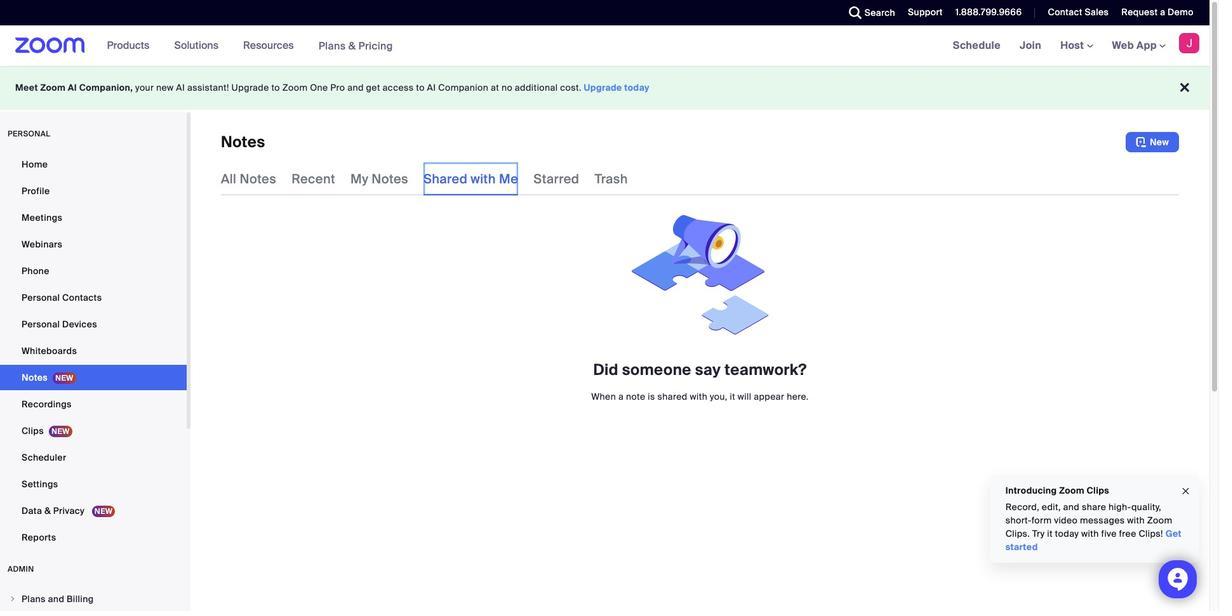Task type: describe. For each thing, give the bounding box(es) containing it.
high-
[[1109, 502, 1132, 513]]

note
[[626, 391, 646, 403]]

profile picture image
[[1180, 33, 1200, 53]]

video
[[1055, 515, 1078, 527]]

plans and billing
[[22, 594, 94, 605]]

shared with me
[[424, 171, 519, 187]]

meetings link
[[0, 205, 187, 231]]

with left you,
[[690, 391, 708, 403]]

contact sales
[[1048, 6, 1109, 18]]

additional
[[515, 82, 558, 93]]

2 to from the left
[[416, 82, 425, 93]]

personal contacts link
[[0, 285, 187, 311]]

clips link
[[0, 419, 187, 444]]

2 ai from the left
[[176, 82, 185, 93]]

app
[[1137, 39, 1157, 52]]

pro
[[331, 82, 345, 93]]

get started link
[[1006, 529, 1182, 553]]

shared
[[658, 391, 688, 403]]

upgrade today link
[[584, 82, 650, 93]]

1 upgrade from the left
[[232, 82, 269, 93]]

at
[[491, 82, 499, 93]]

will
[[738, 391, 752, 403]]

get started
[[1006, 529, 1182, 553]]

five
[[1102, 529, 1118, 540]]

recordings
[[22, 399, 72, 410]]

scheduler link
[[0, 445, 187, 471]]

personal
[[8, 129, 50, 139]]

meetings
[[22, 212, 62, 224]]

started
[[1006, 542, 1039, 553]]

introducing
[[1006, 485, 1058, 497]]

notes right all
[[240, 171, 276, 187]]

resources button
[[243, 25, 300, 66]]

home
[[22, 159, 48, 170]]

& for privacy
[[44, 506, 51, 517]]

meetings navigation
[[944, 25, 1210, 67]]

recent
[[292, 171, 335, 187]]

when a note is shared with you, it will appear here.
[[592, 391, 809, 403]]

a for request
[[1161, 6, 1166, 18]]

my
[[351, 171, 369, 187]]

my notes
[[351, 171, 408, 187]]

one
[[310, 82, 328, 93]]

join link
[[1011, 25, 1051, 66]]

personal devices
[[22, 319, 97, 330]]

meet
[[15, 82, 38, 93]]

no
[[502, 82, 513, 93]]

is
[[648, 391, 655, 403]]

schedule link
[[944, 25, 1011, 66]]

scheduler
[[22, 452, 66, 464]]

meet zoom ai companion, your new ai assistant! upgrade to zoom one pro and get access to ai companion at no additional cost. upgrade today
[[15, 82, 650, 93]]

when
[[592, 391, 616, 403]]

data
[[22, 506, 42, 517]]

with inside tabs of all notes page tab list
[[471, 171, 496, 187]]

free
[[1120, 529, 1137, 540]]

all
[[221, 171, 237, 187]]

zoom right the meet on the top left
[[40, 82, 66, 93]]

whiteboards
[[22, 346, 77, 357]]

request
[[1122, 6, 1158, 18]]

1.888.799.9666
[[956, 6, 1022, 18]]

zoom logo image
[[15, 37, 85, 53]]

new
[[1150, 137, 1170, 148]]

profile link
[[0, 179, 187, 204]]

products button
[[107, 25, 155, 66]]

0 vertical spatial it
[[730, 391, 736, 403]]

teamwork?
[[725, 360, 807, 380]]

record,
[[1006, 502, 1040, 513]]

webinars link
[[0, 232, 187, 257]]

right image
[[9, 596, 17, 604]]

zoom up edit,
[[1060, 485, 1085, 497]]

admin
[[8, 565, 34, 575]]

plans for plans & pricing
[[319, 39, 346, 52]]

personal for personal contacts
[[22, 292, 60, 304]]

reports link
[[0, 525, 187, 551]]

notes up all notes
[[221, 132, 265, 152]]

and inside menu item
[[48, 594, 64, 605]]

host
[[1061, 39, 1087, 52]]

plans and billing menu item
[[0, 588, 187, 612]]

solutions
[[174, 39, 219, 52]]

notes link
[[0, 365, 187, 391]]

try
[[1033, 529, 1046, 540]]

1 vertical spatial clips
[[1088, 485, 1110, 497]]

contacts
[[62, 292, 102, 304]]

meet zoom ai companion, footer
[[0, 66, 1210, 110]]

profile
[[22, 185, 50, 197]]



Task type: vqa. For each thing, say whether or not it's contained in the screenshot.
Tell
no



Task type: locate. For each thing, give the bounding box(es) containing it.
personal for personal devices
[[22, 319, 60, 330]]

0 horizontal spatial plans
[[22, 594, 46, 605]]

0 vertical spatial a
[[1161, 6, 1166, 18]]

1 horizontal spatial it
[[1048, 529, 1053, 540]]

plans & pricing link
[[319, 39, 393, 52], [319, 39, 393, 52]]

ai left companion,
[[68, 82, 77, 93]]

2 vertical spatial and
[[48, 594, 64, 605]]

0 vertical spatial &
[[349, 39, 356, 52]]

resources
[[243, 39, 294, 52]]

with
[[471, 171, 496, 187], [690, 391, 708, 403], [1128, 515, 1146, 527], [1082, 529, 1100, 540]]

a left demo
[[1161, 6, 1166, 18]]

plans inside menu item
[[22, 594, 46, 605]]

settings
[[22, 479, 58, 490]]

2 horizontal spatial ai
[[427, 82, 436, 93]]

0 horizontal spatial a
[[619, 391, 624, 403]]

phone
[[22, 266, 49, 277]]

and inside meet zoom ai companion, footer
[[348, 82, 364, 93]]

here.
[[787, 391, 809, 403]]

request a demo link
[[1113, 0, 1210, 25], [1122, 6, 1194, 18]]

schedule
[[953, 39, 1001, 52]]

0 vertical spatial clips
[[22, 426, 44, 437]]

0 horizontal spatial upgrade
[[232, 82, 269, 93]]

trash
[[595, 171, 628, 187]]

1 horizontal spatial to
[[416, 82, 425, 93]]

1 vertical spatial &
[[44, 506, 51, 517]]

1 horizontal spatial and
[[348, 82, 364, 93]]

personal down phone
[[22, 292, 60, 304]]

and up video
[[1064, 502, 1080, 513]]

& inside personal menu menu
[[44, 506, 51, 517]]

appear
[[754, 391, 785, 403]]

shared
[[424, 171, 468, 187]]

ai left companion
[[427, 82, 436, 93]]

to
[[272, 82, 280, 93], [416, 82, 425, 93]]

notes up recordings
[[22, 372, 48, 384]]

get
[[366, 82, 380, 93]]

join
[[1020, 39, 1042, 52]]

new
[[156, 82, 174, 93]]

data & privacy
[[22, 506, 87, 517]]

request a demo
[[1122, 6, 1194, 18]]

plans
[[319, 39, 346, 52], [22, 594, 46, 605]]

0 vertical spatial personal
[[22, 292, 60, 304]]

close image
[[1182, 484, 1192, 499]]

1 vertical spatial it
[[1048, 529, 1053, 540]]

0 vertical spatial and
[[348, 82, 364, 93]]

0 horizontal spatial clips
[[22, 426, 44, 437]]

0 horizontal spatial to
[[272, 82, 280, 93]]

search button
[[840, 0, 899, 25]]

1 horizontal spatial today
[[1056, 529, 1080, 540]]

plans up meet zoom ai companion, your new ai assistant! upgrade to zoom one pro and get access to ai companion at no additional cost. upgrade today
[[319, 39, 346, 52]]

clips!
[[1140, 529, 1164, 540]]

did
[[594, 360, 619, 380]]

and inside "record, edit, and share high-quality, short-form video messages with zoom clips. try it today with five free clips!"
[[1064, 502, 1080, 513]]

all notes
[[221, 171, 276, 187]]

& left the pricing
[[349, 39, 356, 52]]

1 vertical spatial today
[[1056, 529, 1080, 540]]

webinars
[[22, 239, 62, 250]]

it
[[730, 391, 736, 403], [1048, 529, 1053, 540]]

search
[[865, 7, 896, 18]]

2 personal from the top
[[22, 319, 60, 330]]

cost.
[[560, 82, 582, 93]]

share
[[1083, 502, 1107, 513]]

settings link
[[0, 472, 187, 497]]

personal menu menu
[[0, 152, 187, 552]]

with left me at top
[[471, 171, 496, 187]]

1 vertical spatial personal
[[22, 319, 60, 330]]

& for pricing
[[349, 39, 356, 52]]

demo
[[1168, 6, 1194, 18]]

clips inside personal menu menu
[[22, 426, 44, 437]]

clips up share
[[1088, 485, 1110, 497]]

someone
[[622, 360, 692, 380]]

1 to from the left
[[272, 82, 280, 93]]

banner containing products
[[0, 25, 1210, 67]]

host button
[[1061, 39, 1094, 52]]

0 horizontal spatial it
[[730, 391, 736, 403]]

a for when
[[619, 391, 624, 403]]

sales
[[1085, 6, 1109, 18]]

zoom left one at the left of page
[[283, 82, 308, 93]]

clips
[[22, 426, 44, 437], [1088, 485, 1110, 497]]

and left the billing
[[48, 594, 64, 605]]

& right data
[[44, 506, 51, 517]]

support
[[908, 6, 943, 18]]

notes inside 'link'
[[22, 372, 48, 384]]

new button
[[1126, 132, 1180, 152]]

today inside "record, edit, and share high-quality, short-form video messages with zoom clips. try it today with five free clips!"
[[1056, 529, 1080, 540]]

& inside product information navigation
[[349, 39, 356, 52]]

notes right my
[[372, 171, 408, 187]]

web app button
[[1113, 39, 1166, 52]]

zoom inside "record, edit, and share high-quality, short-form video messages with zoom clips. try it today with five free clips!"
[[1148, 515, 1173, 527]]

it right try
[[1048, 529, 1053, 540]]

1 vertical spatial a
[[619, 391, 624, 403]]

contact sales link
[[1039, 0, 1113, 25], [1048, 6, 1109, 18]]

solutions button
[[174, 25, 224, 66]]

0 horizontal spatial and
[[48, 594, 64, 605]]

personal contacts
[[22, 292, 102, 304]]

access
[[383, 82, 414, 93]]

2 upgrade from the left
[[584, 82, 622, 93]]

home link
[[0, 152, 187, 177]]

3 ai from the left
[[427, 82, 436, 93]]

0 vertical spatial today
[[625, 82, 650, 93]]

and
[[348, 82, 364, 93], [1064, 502, 1080, 513], [48, 594, 64, 605]]

1 horizontal spatial plans
[[319, 39, 346, 52]]

1 vertical spatial plans
[[22, 594, 46, 605]]

&
[[349, 39, 356, 52], [44, 506, 51, 517]]

edit,
[[1043, 502, 1062, 513]]

personal up whiteboards
[[22, 319, 60, 330]]

1 horizontal spatial a
[[1161, 6, 1166, 18]]

with up "free"
[[1128, 515, 1146, 527]]

today inside meet zoom ai companion, footer
[[625, 82, 650, 93]]

1 horizontal spatial clips
[[1088, 485, 1110, 497]]

zoom up clips! on the bottom right
[[1148, 515, 1173, 527]]

clips up scheduler
[[22, 426, 44, 437]]

it left will
[[730, 391, 736, 403]]

1 personal from the top
[[22, 292, 60, 304]]

1 horizontal spatial &
[[349, 39, 356, 52]]

0 horizontal spatial today
[[625, 82, 650, 93]]

assistant!
[[187, 82, 229, 93]]

upgrade
[[232, 82, 269, 93], [584, 82, 622, 93]]

starred
[[534, 171, 580, 187]]

short-
[[1006, 515, 1032, 527]]

devices
[[62, 319, 97, 330]]

products
[[107, 39, 150, 52]]

notes
[[221, 132, 265, 152], [240, 171, 276, 187], [372, 171, 408, 187], [22, 372, 48, 384]]

1 horizontal spatial ai
[[176, 82, 185, 93]]

1 vertical spatial and
[[1064, 502, 1080, 513]]

web app
[[1113, 39, 1157, 52]]

you,
[[710, 391, 728, 403]]

quality,
[[1132, 502, 1162, 513]]

banner
[[0, 25, 1210, 67]]

pricing
[[359, 39, 393, 52]]

0 vertical spatial plans
[[319, 39, 346, 52]]

ai right the new
[[176, 82, 185, 93]]

with down messages
[[1082, 529, 1100, 540]]

data & privacy link
[[0, 499, 187, 524]]

0 horizontal spatial &
[[44, 506, 51, 517]]

plans & pricing
[[319, 39, 393, 52]]

plans for plans and billing
[[22, 594, 46, 605]]

tabs of all notes page tab list
[[221, 163, 628, 196]]

did someone say teamwork?
[[594, 360, 807, 380]]

personal
[[22, 292, 60, 304], [22, 319, 60, 330]]

messages
[[1081, 515, 1126, 527]]

it inside "record, edit, and share high-quality, short-form video messages with zoom clips. try it today with five free clips!"
[[1048, 529, 1053, 540]]

plans right right icon
[[22, 594, 46, 605]]

record, edit, and share high-quality, short-form video messages with zoom clips. try it today with five free clips!
[[1006, 502, 1173, 540]]

me
[[499, 171, 519, 187]]

billing
[[67, 594, 94, 605]]

get
[[1166, 529, 1182, 540]]

to down resources dropdown button
[[272, 82, 280, 93]]

upgrade down product information navigation
[[232, 82, 269, 93]]

a left note
[[619, 391, 624, 403]]

upgrade right cost.
[[584, 82, 622, 93]]

to right access
[[416, 82, 425, 93]]

1 ai from the left
[[68, 82, 77, 93]]

companion,
[[79, 82, 133, 93]]

2 horizontal spatial and
[[1064, 502, 1080, 513]]

companion
[[439, 82, 489, 93]]

recordings link
[[0, 392, 187, 417]]

say
[[695, 360, 721, 380]]

plans inside product information navigation
[[319, 39, 346, 52]]

0 horizontal spatial ai
[[68, 82, 77, 93]]

and left get
[[348, 82, 364, 93]]

phone link
[[0, 259, 187, 284]]

reports
[[22, 532, 56, 544]]

ai
[[68, 82, 77, 93], [176, 82, 185, 93], [427, 82, 436, 93]]

1 horizontal spatial upgrade
[[584, 82, 622, 93]]

product information navigation
[[98, 25, 403, 67]]

personal devices link
[[0, 312, 187, 337]]

today
[[625, 82, 650, 93], [1056, 529, 1080, 540]]



